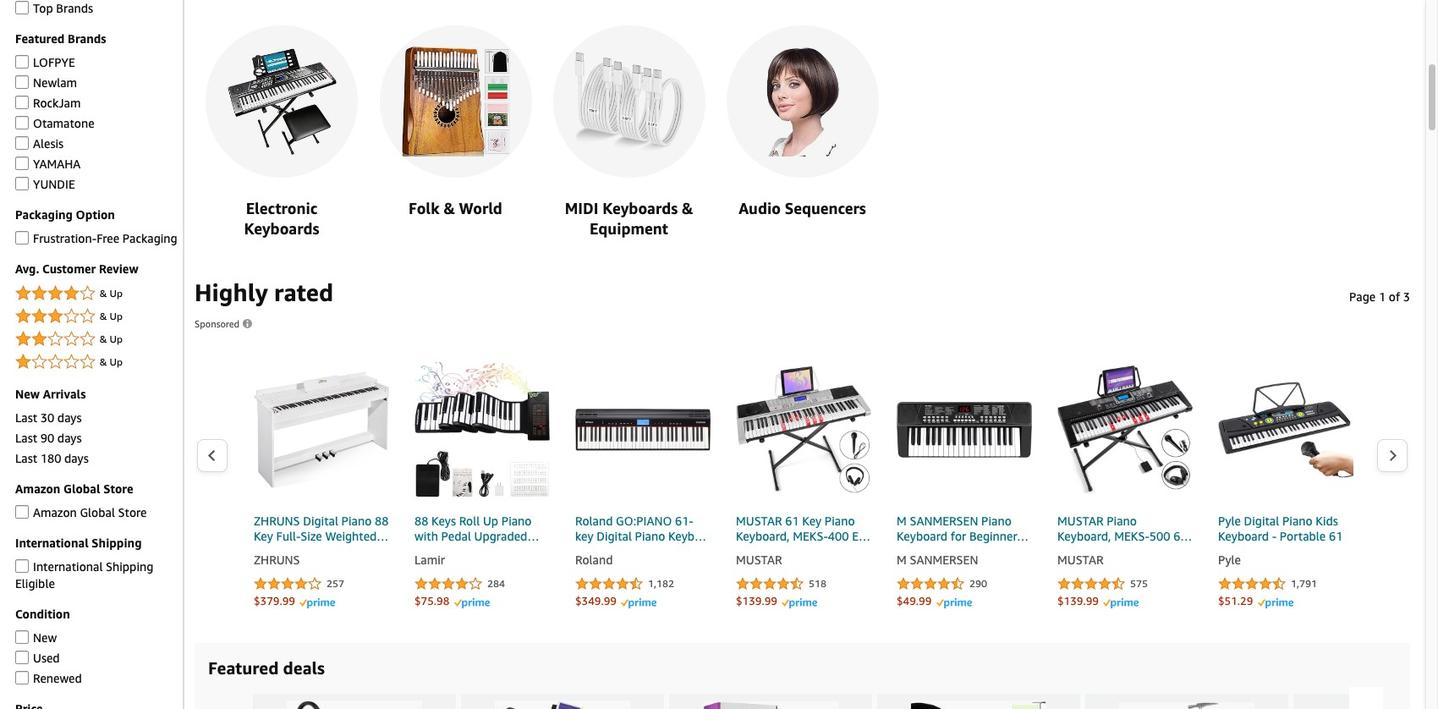 Task type: describe. For each thing, give the bounding box(es) containing it.
1 vertical spatial store
[[118, 505, 147, 520]]

equipment
[[590, 219, 669, 237]]

1,791
[[1289, 577, 1318, 590]]

lofpye link
[[15, 52, 75, 71]]

roland for roland
[[576, 553, 613, 567]]

keyboard up 1,791
[[1269, 560, 1320, 574]]

new for new
[[33, 631, 57, 645]]

last 90 days link
[[15, 431, 82, 445]]

shipping for international shipping eligible
[[106, 560, 153, 574]]

kids
[[1316, 513, 1339, 528]]

mustar link for 500
[[1058, 548, 1194, 573]]

featured brands
[[15, 31, 106, 46]]

portable
[[1281, 529, 1327, 543]]

audio
[[739, 199, 781, 217]]

deals
[[283, 658, 325, 678]]

up for the 1 star & up element at the left of page
[[110, 356, 123, 368]]

sanmersen for m sanmersen piano keyboard for beginner…
[[910, 513, 979, 528]]

lamir
[[415, 553, 445, 567]]

size
[[301, 529, 322, 543]]

3 stars & up element
[[15, 306, 178, 327]]

piano inside roland go:piano 61- key digital piano keyb…
[[635, 529, 666, 543]]

option
[[76, 207, 115, 222]]

pyle digital piano kids keyboard - portable 61 key piano keyboard, learning keyboard for beginners w/ drum pad, recording, microphone, music sheet stand, built-in speaker - pyle pkbrd6111 , black image
[[1219, 349, 1354, 510]]

checkbox image for rockjam
[[15, 96, 29, 110]]

kalimba thumb piano 17 keys with mahogany wood with bag, ham image
[[1120, 702, 1255, 709]]

page 1 of 3
[[1350, 289, 1411, 303]]

1 vertical spatial days
[[57, 431, 82, 445]]

up inside 88 keys roll up piano with pedal upgraded…
[[483, 513, 499, 528]]

keys
[[432, 513, 456, 528]]

0 vertical spatial store
[[103, 482, 133, 496]]

1,791 link
[[1219, 576, 1318, 592]]

electronic
[[246, 199, 318, 217]]

zoanaz kalimba thumb piano 17 keys and mini kalimba 8 keys. image
[[703, 702, 839, 709]]

free
[[97, 231, 120, 245]]

speaker
[[1232, 621, 1275, 636]]

midi keyboards & equipment link
[[543, 25, 716, 238]]

piano up the portable
[[1283, 513, 1313, 528]]

0 vertical spatial days
[[57, 411, 82, 425]]

piano up the learning
[[1241, 544, 1272, 559]]

learning
[[1219, 560, 1266, 574]]

electronic keyboards link
[[195, 25, 369, 238]]

checkbox image for yundie
[[15, 177, 29, 191]]

61 inside mustar 61 key piano keyboard, meks-400 e…
[[786, 513, 800, 528]]

rockjam
[[33, 96, 81, 110]]

257 link
[[254, 576, 345, 592]]

brands for top brands
[[56, 1, 93, 15]]

keyboard inside the m sanmersen piano keyboard for beginner…
[[897, 529, 948, 543]]

290
[[967, 577, 988, 590]]

& up for the 3 stars & up element
[[100, 310, 123, 322]]

upgraded…
[[474, 529, 540, 543]]

starfavor foldable piano keyboard 88 keys with piano stand and piano bench image
[[495, 700, 631, 709]]

highly
[[195, 278, 268, 306]]

meks- inside mustar piano keyboard, meks-500 6…
[[1115, 529, 1150, 543]]

lamir link
[[415, 548, 550, 573]]

beginner…
[[970, 529, 1029, 543]]

m sanmersen piano keyboard for beginner… link
[[897, 349, 1033, 547]]

deals from huyun tech image
[[912, 701, 1047, 709]]

folk
[[409, 199, 440, 217]]

for inside pyle digital piano kids keyboard - portable 61 key piano keyboard, learning keyboard for beginners w/ drum pad, recording, microphone, music sheet stand, built- in speaker - pyle pkbrd6111 , black
[[1323, 560, 1339, 574]]

zhruns digital piano 88 key full-size weighted… link
[[254, 349, 389, 547]]

518
[[807, 577, 827, 590]]

of
[[1390, 289, 1401, 303]]

digital for size
[[303, 513, 339, 528]]

key inside pyle digital piano kids keyboard - portable 61 key piano keyboard, learning keyboard for beginners w/ drum pad, recording, microphone, music sheet stand, built- in speaker - pyle pkbrd6111 , black
[[1219, 544, 1238, 559]]

1 & up link from the top
[[15, 284, 178, 304]]

61-
[[675, 513, 694, 528]]

keyboard up the learning
[[1219, 529, 1270, 543]]

& up for the 1 star & up element at the left of page
[[100, 356, 123, 368]]

& up for the 2 stars & up element
[[100, 333, 123, 345]]

audio sequencers link
[[716, 25, 890, 218]]

folk & world
[[409, 199, 503, 217]]

frustration-
[[33, 231, 97, 245]]

international shipping eligible link
[[15, 557, 153, 591]]

sponsored button
[[195, 315, 254, 332]]

pyle for pyle digital piano kids keyboard - portable 61 key piano keyboard, learning keyboard for beginners w/ drum pad, recording, microphone, music sheet stand, built- in speaker - pyle pkbrd6111 , black
[[1219, 513, 1242, 528]]

rated
[[274, 278, 334, 306]]

mustar link for keyboard,
[[736, 548, 872, 573]]

frustration-free packaging
[[33, 231, 178, 245]]

88 keys roll up piano with pedal upgraded…
[[415, 513, 540, 543]]

audio sequencers
[[739, 199, 867, 217]]

digital inside roland go:piano 61- key digital piano keyb…
[[597, 529, 632, 543]]

keyb…
[[669, 529, 707, 543]]

roland link
[[576, 548, 711, 573]]

m sanmersen piano keyboard for beginners, 37 keys built-in 1200ma rechargeable battery electronic piano keyboard portable music piano keyboard with mic led screen teaching gift for beginners, black image
[[897, 349, 1033, 510]]

review
[[99, 262, 138, 276]]

audio sequencers image
[[748, 46, 858, 156]]

otamatone link
[[15, 113, 94, 132]]

roland go:piano 61-key digital piano keyboard with integrated bluetooth speakers (go-61p) image
[[576, 349, 711, 510]]

yamaha
[[33, 157, 81, 171]]

electronic keyboards image
[[227, 46, 337, 156]]

575 link
[[1058, 576, 1149, 592]]

folk & world link
[[369, 25, 543, 218]]

drum
[[1293, 575, 1323, 589]]

pyle digital piano kids keyboard - portable 61 key piano keyboard, learning keyboard for beginners w/ drum pad, recording, microphone, music sheet stand, built- in speaker - pyle pkbrd6111 , black link
[[1219, 349, 1354, 652]]

checkbox image for new
[[15, 631, 29, 645]]

built-
[[1324, 606, 1353, 620]]

90
[[40, 431, 54, 445]]

checkbox image for top brands
[[15, 1, 29, 15]]

avg. customer review
[[15, 262, 138, 276]]

black
[[1293, 637, 1322, 651]]

1 vertical spatial global
[[80, 505, 115, 520]]

0 vertical spatial amazon
[[15, 482, 60, 496]]

keyboard, inside mustar 61 key piano keyboard, meks-400 e…
[[736, 529, 790, 543]]

zhruns for zhruns
[[254, 553, 300, 567]]

piano inside 88 keys roll up piano with pedal upgraded…
[[502, 513, 532, 528]]

$139.99 link for 500
[[1058, 593, 1140, 608]]

yundie
[[33, 177, 75, 191]]

,
[[1287, 637, 1290, 651]]

piano inside mustar 61 key piano keyboard, meks-400 e…
[[825, 513, 855, 528]]

2 last from the top
[[15, 431, 37, 445]]

eligible
[[15, 576, 55, 591]]

international for international shipping eligible
[[33, 560, 103, 574]]

roland go:piano 61- key digital piano keyb…
[[576, 513, 707, 543]]

midi keyboards & equipment
[[565, 199, 694, 237]]

keyboard, inside mustar piano keyboard, meks-500 6…
[[1058, 529, 1112, 543]]

checkbox image for lofpye
[[15, 55, 29, 69]]

key inside mustar 61 key piano keyboard, meks-400 e…
[[803, 513, 822, 528]]

piano inside zhruns digital piano 88 key full-size weighted…
[[342, 513, 372, 528]]

avg.
[[15, 262, 39, 276]]

$379.99
[[254, 594, 295, 608]]

pad,
[[1326, 575, 1349, 589]]

mustar 61 key piano keyboard, meks-400 electric piano keyboard with lighted up keys, learning keyboards piano for beginners, piano stand, lcd screen, headphones, microphone, kids birthday gifts image
[[736, 349, 872, 510]]

zhruns digital piano 88 key full-size weighted…
[[254, 513, 389, 543]]

1 vertical spatial -
[[1278, 621, 1283, 636]]

e…
[[852, 529, 871, 543]]

290 link
[[897, 576, 988, 592]]

2 & up link from the top
[[15, 306, 178, 327]]

500
[[1150, 529, 1171, 543]]

alesis
[[33, 136, 64, 151]]

88 inside zhruns digital piano 88 key full-size weighted…
[[375, 513, 389, 528]]

international shipping
[[15, 536, 142, 550]]

1
[[1380, 289, 1387, 303]]

keyboard, inside pyle digital piano kids keyboard - portable 61 key piano keyboard, learning keyboard for beginners w/ drum pad, recording, microphone, music sheet stand, built- in speaker - pyle pkbrd6111 , black
[[1275, 544, 1328, 559]]

4 & up link from the top
[[15, 352, 178, 372]]

key
[[576, 529, 594, 543]]

0 vertical spatial -
[[1273, 529, 1277, 543]]



Task type: locate. For each thing, give the bounding box(es) containing it.
packaging inside 'link'
[[123, 231, 178, 245]]

checkbox image inside the renewed link
[[15, 672, 29, 685]]

1 checkbox image from the top
[[15, 55, 29, 69]]

last 30 days last 90 days last 180 days
[[15, 411, 89, 466]]

next image
[[1389, 450, 1398, 462]]

renewed link
[[15, 669, 82, 687]]

1 vertical spatial for
[[1323, 560, 1339, 574]]

1 horizontal spatial 88
[[415, 513, 429, 528]]

1 vertical spatial pyle
[[1219, 553, 1242, 567]]

featured up lofpye 'link'
[[15, 31, 65, 46]]

keyboard, up the 575 link
[[1058, 529, 1112, 543]]

digital right "key"
[[597, 529, 632, 543]]

packaging right free
[[123, 231, 178, 245]]

new arrivals
[[15, 387, 86, 401]]

checkbox image inside frustration-free packaging 'link'
[[15, 231, 29, 245]]

2 stars & up element
[[15, 329, 178, 350]]

amazon down 180
[[15, 482, 60, 496]]

0 vertical spatial new
[[15, 387, 40, 401]]

checkbox image inside international shipping eligible link
[[15, 560, 29, 573]]

1 vertical spatial new
[[33, 631, 57, 645]]

& up down review
[[100, 287, 123, 300]]

& up link down the 2 stars & up element
[[15, 352, 178, 372]]

checkbox image up newlam link
[[15, 55, 29, 69]]

2 roland from the top
[[576, 553, 613, 567]]

zhruns up "full-"
[[254, 513, 300, 528]]

up down the 3 stars & up element
[[110, 333, 123, 345]]

keyboard,
[[736, 529, 790, 543], [1058, 529, 1112, 543], [1275, 544, 1328, 559]]

featured for featured deals
[[208, 658, 279, 678]]

2 m from the top
[[897, 553, 907, 567]]

0 vertical spatial shipping
[[92, 536, 142, 550]]

2 sanmersen from the top
[[910, 553, 979, 567]]

& right "folk"
[[444, 199, 455, 217]]

1 horizontal spatial digital
[[597, 529, 632, 543]]

global up amazon global store link
[[64, 482, 100, 496]]

m for m sanmersen
[[897, 553, 907, 567]]

$49.99 link
[[897, 593, 972, 608]]

$139.99 link for keyboard,
[[736, 593, 818, 608]]

checkbox image for otamatone
[[15, 116, 29, 130]]

1 vertical spatial key
[[254, 529, 273, 543]]

1 zhruns from the top
[[254, 513, 300, 528]]

zhruns down "full-"
[[254, 553, 300, 567]]

1 vertical spatial brands
[[68, 31, 106, 46]]

checkbox image for amazon global store
[[15, 506, 29, 519]]

6 checkbox image from the top
[[15, 672, 29, 685]]

up for the 3 stars & up element
[[110, 310, 123, 322]]

30
[[40, 411, 54, 425]]

0 vertical spatial international
[[15, 536, 89, 550]]

400
[[829, 529, 849, 543]]

0 horizontal spatial $139.99 link
[[736, 593, 818, 608]]

international down amazon global store link
[[15, 536, 89, 550]]

checkbox image for frustration-free packaging
[[15, 231, 29, 245]]

2 vertical spatial last
[[15, 451, 37, 466]]

6 checkbox image from the top
[[15, 231, 29, 245]]

piano up 400
[[825, 513, 855, 528]]

music
[[1219, 606, 1249, 620]]

257
[[324, 577, 345, 590]]

up down the 2 stars & up element
[[110, 356, 123, 368]]

1 star & up element
[[15, 352, 178, 372]]

0 horizontal spatial key
[[254, 529, 273, 543]]

checkbox image left used
[[15, 651, 29, 665]]

88 inside 88 keys roll up piano with pedal upgraded…
[[415, 513, 429, 528]]

frustration-free packaging link
[[15, 229, 178, 247]]

1 roland from the top
[[576, 513, 613, 528]]

up
[[110, 287, 123, 300], [110, 310, 123, 322], [110, 333, 123, 345], [110, 356, 123, 368], [483, 513, 499, 528]]

pedal
[[442, 529, 471, 543]]

used
[[33, 651, 60, 665]]

stand,
[[1286, 606, 1321, 620]]

4 stars & up element
[[15, 284, 178, 304]]

mustar piano keyboard, meks-500 6…
[[1058, 513, 1193, 543]]

sponsored
[[195, 318, 240, 329]]

1 last from the top
[[15, 411, 37, 425]]

$49.99
[[897, 594, 932, 608]]

featured deals
[[208, 658, 325, 678]]

m up m sanmersen
[[897, 513, 907, 528]]

sheet
[[1252, 606, 1283, 620]]

zhruns link
[[254, 548, 389, 573]]

checkbox image inside yundie link
[[15, 177, 29, 191]]

6…
[[1174, 529, 1193, 543]]

mustar piano keyboard, meks-500 61 key learning keyboard piano with lighted up keys, electric piano keyboard for beginners, stand, sustain pedal, headphones/microphone, usb midi, built-in speakers image
[[1058, 349, 1194, 510]]

1 $139.99 from the left
[[736, 594, 778, 608]]

in
[[1219, 621, 1229, 636]]

piano up beginner…
[[982, 513, 1012, 528]]

61 up 518 link
[[786, 513, 800, 528]]

& for fourth & up "link" from the top of the page
[[100, 356, 107, 368]]

checkbox image inside used link
[[15, 651, 29, 665]]

key up 518
[[803, 513, 822, 528]]

1 horizontal spatial meks-
[[1115, 529, 1150, 543]]

international inside international shipping eligible
[[33, 560, 103, 574]]

brands for featured brands
[[68, 31, 106, 46]]

$139.99 for mustar piano keyboard, meks-500 6…
[[1058, 594, 1099, 608]]

0 vertical spatial 61
[[786, 513, 800, 528]]

88
[[375, 513, 389, 528], [415, 513, 429, 528]]

piano inside the m sanmersen piano keyboard for beginner…
[[982, 513, 1012, 528]]

2 meks- from the left
[[1115, 529, 1150, 543]]

1 vertical spatial amazon global store
[[33, 505, 147, 520]]

brands right top on the top
[[56, 1, 93, 15]]

amazon global store link
[[15, 503, 147, 521]]

1 horizontal spatial keyboard,
[[1058, 529, 1112, 543]]

checkbox image inside yamaha link
[[15, 157, 29, 171]]

digital inside pyle digital piano kids keyboard - portable 61 key piano keyboard, learning keyboard for beginners w/ drum pad, recording, microphone, music sheet stand, built- in speaker - pyle pkbrd6111 , black
[[1245, 513, 1280, 528]]

3
[[1404, 289, 1411, 303]]

1 sanmersen from the top
[[910, 513, 979, 528]]

0 horizontal spatial for
[[951, 529, 967, 543]]

4 checkbox image from the top
[[15, 506, 29, 519]]

pyle down stand,
[[1286, 621, 1309, 636]]

checkbox image for renewed
[[15, 672, 29, 685]]

last 30 days link
[[15, 411, 82, 425]]

amazon global store up amazon global store link
[[15, 482, 133, 496]]

& up link
[[15, 284, 178, 304], [15, 306, 178, 327], [15, 329, 178, 350], [15, 352, 178, 372]]

key up the learning
[[1219, 544, 1238, 559]]

up down 4 stars & up element
[[110, 310, 123, 322]]

$139.99 link down 518 link
[[736, 593, 818, 608]]

checkbox image down used link in the left bottom of the page
[[15, 672, 29, 685]]

midi keyboards & equipment image
[[574, 46, 684, 156]]

1 meks- from the left
[[793, 529, 829, 543]]

$75.98 link
[[415, 593, 490, 608]]

2 horizontal spatial digital
[[1245, 513, 1280, 528]]

keyboards for midi
[[603, 199, 678, 217]]

& down the 3 stars & up element
[[100, 333, 107, 345]]

2 checkbox image from the top
[[15, 137, 29, 150]]

international for international shipping
[[15, 536, 89, 550]]

checkbox image inside otamatone link
[[15, 116, 29, 130]]

0 vertical spatial amazon global store
[[15, 482, 133, 496]]

4 checkbox image from the top
[[15, 116, 29, 130]]

mustar 61 key piano keyboard, meks-400 e… link
[[736, 349, 872, 547]]

& inside midi keyboards & equipment
[[682, 199, 694, 217]]

full-
[[276, 529, 301, 543]]

$139.99 down 518 link
[[736, 594, 778, 608]]

& up down the 2 stars & up element
[[100, 356, 123, 368]]

international down the international shipping
[[33, 560, 103, 574]]

meks-
[[793, 529, 829, 543], [1115, 529, 1150, 543]]

keyboard up m sanmersen
[[897, 529, 948, 543]]

checkbox image for international shipping eligible
[[15, 560, 29, 573]]

2 $139.99 link from the left
[[1058, 593, 1140, 608]]

electronic keyboards
[[244, 199, 320, 237]]

0 horizontal spatial packaging
[[15, 207, 73, 222]]

180
[[40, 451, 61, 466]]

days right 180
[[64, 451, 89, 466]]

0 horizontal spatial digital
[[303, 513, 339, 528]]

7 checkbox image from the top
[[15, 560, 29, 573]]

& left audio
[[682, 199, 694, 217]]

customer
[[42, 262, 96, 276]]

1 vertical spatial featured
[[208, 658, 279, 678]]

& up down the 3 stars & up element
[[100, 333, 123, 345]]

piano
[[342, 513, 372, 528], [502, 513, 532, 528], [825, 513, 855, 528], [982, 513, 1012, 528], [1107, 513, 1138, 528], [1283, 513, 1313, 528], [635, 529, 666, 543], [1241, 544, 1272, 559]]

shipping up international shipping eligible link
[[92, 536, 142, 550]]

mustar piano keyboard, meks-500 6… link
[[1058, 349, 1194, 547]]

1 88 from the left
[[375, 513, 389, 528]]

0 vertical spatial pyle
[[1219, 513, 1242, 528]]

packaging down yundie link
[[15, 207, 73, 222]]

international
[[15, 536, 89, 550], [33, 560, 103, 574]]

0 vertical spatial packaging
[[15, 207, 73, 222]]

checkbox image inside newlam link
[[15, 76, 29, 89]]

folk & world image
[[401, 46, 511, 156]]

checkbox image down newlam link
[[15, 96, 29, 110]]

0 vertical spatial featured
[[15, 31, 65, 46]]

$139.99 for mustar 61 key piano keyboard, meks-400 e…
[[736, 594, 778, 608]]

new for new arrivals
[[15, 387, 40, 401]]

keyboard, up 518 link
[[736, 529, 790, 543]]

condition
[[15, 607, 70, 621]]

$51.29 link
[[1219, 593, 1294, 608]]

weighted…
[[325, 529, 389, 543]]

store up amazon global store link
[[103, 482, 133, 496]]

1 $139.99 link from the left
[[736, 593, 818, 608]]

previous image
[[207, 450, 217, 462]]

key left "full-"
[[254, 529, 273, 543]]

checkbox image down lofpye 'link'
[[15, 76, 29, 89]]

1 horizontal spatial keyboards
[[603, 199, 678, 217]]

up down review
[[110, 287, 123, 300]]

0 horizontal spatial 88
[[375, 513, 389, 528]]

checkbox image inside top brands link
[[15, 1, 29, 15]]

$139.99 down the 575 link
[[1058, 594, 1099, 608]]

roland inside roland link
[[576, 553, 613, 567]]

0 horizontal spatial keyboard,
[[736, 529, 790, 543]]

sanmersen
[[910, 513, 979, 528], [910, 553, 979, 567]]

mustar link up 575
[[1058, 548, 1194, 573]]

3 checkbox image from the top
[[15, 177, 29, 191]]

up for the 2 stars & up element
[[110, 333, 123, 345]]

featured for featured brands
[[15, 31, 65, 46]]

shipping down the international shipping
[[106, 560, 153, 574]]

2 zhruns from the top
[[254, 553, 300, 567]]

& up link down the 3 stars & up element
[[15, 329, 178, 350]]

checkbox image
[[15, 1, 29, 15], [15, 137, 29, 150], [15, 177, 29, 191], [15, 506, 29, 519], [15, 651, 29, 665], [15, 672, 29, 685]]

top
[[33, 1, 53, 15]]

1 vertical spatial amazon
[[33, 505, 77, 520]]

last 180 days link
[[15, 451, 89, 466]]

sanmersen up m sanmersen
[[910, 513, 979, 528]]

575
[[1128, 577, 1149, 590]]

0 horizontal spatial featured
[[15, 31, 65, 46]]

last left 180
[[15, 451, 37, 466]]

1 vertical spatial international
[[33, 560, 103, 574]]

2 mustar link from the left
[[1058, 548, 1194, 573]]

0 vertical spatial zhruns
[[254, 513, 300, 528]]

3 last from the top
[[15, 451, 37, 466]]

last left 90
[[15, 431, 37, 445]]

shipping for international shipping
[[92, 536, 142, 550]]

mustar inside mustar piano keyboard, meks-500 6…
[[1058, 513, 1104, 528]]

3 & up link from the top
[[15, 329, 178, 350]]

sanmersen inside the m sanmersen piano keyboard for beginner…
[[910, 513, 979, 528]]

0 vertical spatial global
[[64, 482, 100, 496]]

pyle up beginners at the bottom
[[1219, 553, 1242, 567]]

roland for roland go:piano 61- key digital piano keyb…
[[576, 513, 613, 528]]

m sanmersen link
[[897, 548, 1033, 573]]

pyle for pyle
[[1219, 553, 1242, 567]]

meks- inside mustar 61 key piano keyboard, meks-400 e…
[[793, 529, 829, 543]]

checkbox image inside rockjam link
[[15, 96, 29, 110]]

1,182
[[646, 577, 675, 590]]

keyboard
[[897, 529, 948, 543], [1219, 529, 1270, 543], [1269, 560, 1320, 574]]

$139.99 link down the 575 link
[[1058, 593, 1140, 608]]

for up pad,
[[1323, 560, 1339, 574]]

0 vertical spatial for
[[951, 529, 967, 543]]

brands down top brands
[[68, 31, 106, 46]]

list containing zhruns digital piano 88 key full-size weighted…
[[229, 349, 1377, 652]]

1 horizontal spatial packaging
[[123, 231, 178, 245]]

2 horizontal spatial keyboard,
[[1275, 544, 1328, 559]]

1 horizontal spatial for
[[1323, 560, 1339, 574]]

new up last 30 days link
[[15, 387, 40, 401]]

for up m sanmersen link on the bottom
[[951, 529, 967, 543]]

pyle
[[1219, 513, 1242, 528], [1219, 553, 1242, 567], [1286, 621, 1309, 636]]

checkbox image down the last 180 days link
[[15, 506, 29, 519]]

page
[[1350, 289, 1377, 303]]

checkbox image inside new link
[[15, 631, 29, 645]]

1 & up from the top
[[100, 287, 123, 300]]

zhruns for zhruns digital piano 88 key full-size weighted…
[[254, 513, 300, 528]]

beginners
[[1219, 575, 1272, 589]]

checkbox image up 'eligible' on the left bottom
[[15, 560, 29, 573]]

88 up with
[[415, 513, 429, 528]]

checkbox image
[[15, 55, 29, 69], [15, 76, 29, 89], [15, 96, 29, 110], [15, 116, 29, 130], [15, 157, 29, 171], [15, 231, 29, 245], [15, 560, 29, 573], [15, 631, 29, 645]]

2 & up from the top
[[100, 310, 123, 322]]

1 vertical spatial packaging
[[123, 231, 178, 245]]

1 vertical spatial keyboards
[[244, 219, 320, 237]]

0 vertical spatial key
[[803, 513, 822, 528]]

w/
[[1275, 575, 1290, 589]]

keyboards up equipment
[[603, 199, 678, 217]]

checkbox image inside lofpye 'link'
[[15, 55, 29, 69]]

88 keys roll up piano with pedal upgraded numeric portable piano sticker keyboard for kids beginner image
[[415, 349, 550, 510]]

& for third & up "link" from the bottom
[[100, 310, 107, 322]]

checkbox image left the alesis
[[15, 137, 29, 150]]

2 $139.99 from the left
[[1058, 594, 1099, 608]]

store up the international shipping
[[118, 505, 147, 520]]

mustar
[[736, 513, 783, 528], [1058, 513, 1104, 528], [736, 553, 783, 567], [1058, 553, 1104, 567]]

& up
[[100, 287, 123, 300], [100, 310, 123, 322], [100, 333, 123, 345], [100, 356, 123, 368]]

digital
[[303, 513, 339, 528], [1245, 513, 1280, 528], [597, 529, 632, 543]]

sanmersen up 290 link
[[910, 553, 979, 567]]

with
[[415, 529, 438, 543]]

$349.99 link
[[576, 593, 657, 608]]

1 checkbox image from the top
[[15, 1, 29, 15]]

1 horizontal spatial key
[[803, 513, 822, 528]]

3 checkbox image from the top
[[15, 96, 29, 110]]

2 vertical spatial key
[[1219, 544, 1238, 559]]

0 horizontal spatial mustar link
[[736, 548, 872, 573]]

0 horizontal spatial $139.99
[[736, 594, 778, 608]]

amazon up the international shipping
[[33, 505, 77, 520]]

0 horizontal spatial keyboards
[[244, 219, 320, 237]]

pyle up the learning
[[1219, 513, 1242, 528]]

$75.98
[[415, 594, 450, 608]]

5 checkbox image from the top
[[15, 651, 29, 665]]

0 horizontal spatial 61
[[786, 513, 800, 528]]

1 vertical spatial list
[[253, 687, 1439, 709]]

shipping
[[92, 536, 142, 550], [106, 560, 153, 574]]

1 horizontal spatial featured
[[208, 658, 279, 678]]

checkbox image for yamaha
[[15, 157, 29, 171]]

1 horizontal spatial $139.99
[[1058, 594, 1099, 608]]

0 vertical spatial last
[[15, 411, 37, 425]]

lofpye
[[33, 55, 75, 69]]

zhruns
[[254, 513, 300, 528], [254, 553, 300, 567]]

digital inside zhruns digital piano 88 key full-size weighted…
[[303, 513, 339, 528]]

checkbox image up used link in the left bottom of the page
[[15, 631, 29, 645]]

zhruns inside zhruns digital piano 88 key full-size weighted…
[[254, 513, 300, 528]]

days right 90
[[57, 431, 82, 445]]

1 m from the top
[[897, 513, 907, 528]]

8 checkbox image from the top
[[15, 631, 29, 645]]

checkbox image inside alesis link
[[15, 137, 29, 150]]

mustar inside mustar 61 key piano keyboard, meks-400 e…
[[736, 513, 783, 528]]

1 horizontal spatial $139.99 link
[[1058, 593, 1140, 608]]

global up the international shipping
[[80, 505, 115, 520]]

roland up "key"
[[576, 513, 613, 528]]

checkbox image for used
[[15, 651, 29, 665]]

piano up weighted…
[[342, 513, 372, 528]]

61 inside pyle digital piano kids keyboard - portable 61 key piano keyboard, learning keyboard for beginners w/ drum pad, recording, microphone, music sheet stand, built- in speaker - pyle pkbrd6111 , black
[[1330, 529, 1344, 543]]

piano inside mustar piano keyboard, meks-500 6…
[[1107, 513, 1138, 528]]

0 vertical spatial brands
[[56, 1, 93, 15]]

digital for portable
[[1245, 513, 1280, 528]]

& up the 3 stars & up element
[[100, 287, 107, 300]]

1 vertical spatial sanmersen
[[910, 553, 979, 567]]

used link
[[15, 648, 60, 667]]

recording,
[[1219, 590, 1276, 605]]

piano down the go:piano
[[635, 529, 666, 543]]

1 vertical spatial shipping
[[106, 560, 153, 574]]

$51.29
[[1219, 594, 1254, 608]]

arrivals
[[43, 387, 86, 401]]

& down the 2 stars & up element
[[100, 356, 107, 368]]

0 horizontal spatial meks-
[[793, 529, 829, 543]]

& down 4 stars & up element
[[100, 310, 107, 322]]

aodsk 88 key weighted action digital piano,stereo speakers,grade hammer action keyboard with furniture stand and triple pe... image
[[287, 701, 422, 709]]

meks- up 518
[[793, 529, 829, 543]]

1 horizontal spatial 61
[[1330, 529, 1344, 543]]

zhruns digital piano 88 key full-size weighted keyboard piano,mp3 function, remote control, power supply, 3 pedals, midi/headphone/audio output feature, suitable for beginners/adults image
[[254, 349, 389, 510]]

1 vertical spatial roland
[[576, 553, 613, 567]]

284
[[485, 577, 505, 590]]

& for 1st & up "link" from the top of the page
[[100, 287, 107, 300]]

amazon global store up the international shipping
[[33, 505, 147, 520]]

m for m sanmersen piano keyboard for beginner…
[[897, 513, 907, 528]]

checkbox image left yundie at the top left
[[15, 177, 29, 191]]

new link
[[15, 628, 57, 647]]

piano up upgraded…
[[502, 513, 532, 528]]

1 vertical spatial m
[[897, 553, 907, 567]]

2 88 from the left
[[415, 513, 429, 528]]

5 checkbox image from the top
[[15, 157, 29, 171]]

- down sheet
[[1278, 621, 1283, 636]]

- up "pyle" link
[[1273, 529, 1277, 543]]

2 checkbox image from the top
[[15, 76, 29, 89]]

2 horizontal spatial key
[[1219, 544, 1238, 559]]

pyle digital piano kids keyboard - portable 61 key piano keyboard, learning keyboard for beginners w/ drum pad, recording, microphone, music sheet stand, built- in speaker - pyle pkbrd6111 , black
[[1219, 513, 1353, 651]]

& up down 4 stars & up element
[[100, 310, 123, 322]]

0 vertical spatial roland
[[576, 513, 613, 528]]

checkbox image up avg.
[[15, 231, 29, 245]]

m sanmersen
[[897, 553, 979, 567]]

meks- up 575
[[1115, 529, 1150, 543]]

checkbox image up alesis link
[[15, 116, 29, 130]]

roland inside roland go:piano 61- key digital piano keyb…
[[576, 513, 613, 528]]

amazon global store
[[15, 482, 133, 496], [33, 505, 147, 520]]

m inside the m sanmersen piano keyboard for beginner…
[[897, 513, 907, 528]]

61 down kids
[[1330, 529, 1344, 543]]

0 vertical spatial keyboards
[[603, 199, 678, 217]]

amazon
[[15, 482, 60, 496], [33, 505, 77, 520]]

& for second & up "link" from the bottom of the page
[[100, 333, 107, 345]]

m
[[897, 513, 907, 528], [897, 553, 907, 567]]

piano up 575
[[1107, 513, 1138, 528]]

0 vertical spatial sanmersen
[[910, 513, 979, 528]]

keyboards inside midi keyboards & equipment
[[603, 199, 678, 217]]

keyboards for electronic
[[244, 219, 320, 237]]

& up link up the 2 stars & up element
[[15, 306, 178, 327]]

1,182 link
[[576, 576, 675, 592]]

for inside the m sanmersen piano keyboard for beginner…
[[951, 529, 967, 543]]

checkbox image for alesis
[[15, 137, 29, 150]]

up right roll on the left of the page
[[483, 513, 499, 528]]

checkbox image inside amazon global store link
[[15, 506, 29, 519]]

88 up weighted…
[[375, 513, 389, 528]]

& up link up the 3 stars & up element
[[15, 284, 178, 304]]

1 vertical spatial last
[[15, 431, 37, 445]]

0 vertical spatial m
[[897, 513, 907, 528]]

& up for 4 stars & up element
[[100, 287, 123, 300]]

yamaha link
[[15, 154, 81, 173]]

518 link
[[736, 576, 827, 592]]

roland down "key"
[[576, 553, 613, 567]]

1 vertical spatial zhruns
[[254, 553, 300, 567]]

2 vertical spatial pyle
[[1286, 621, 1309, 636]]

1 mustar link from the left
[[736, 548, 872, 573]]

key inside zhruns digital piano 88 key full-size weighted…
[[254, 529, 273, 543]]

3 & up from the top
[[100, 333, 123, 345]]

shipping inside international shipping eligible
[[106, 560, 153, 574]]

sanmersen for m sanmersen
[[910, 553, 979, 567]]

1 horizontal spatial mustar link
[[1058, 548, 1194, 573]]

list
[[229, 349, 1377, 652], [253, 687, 1439, 709]]

1 vertical spatial 61
[[1330, 529, 1344, 543]]

days right 30
[[57, 411, 82, 425]]

88 keys roll up piano with pedal upgraded… link
[[415, 349, 550, 547]]

checkbox image left top on the top
[[15, 1, 29, 15]]

keyboard, down the portable
[[1275, 544, 1328, 559]]

go:piano
[[616, 513, 672, 528]]

up for 4 stars & up element
[[110, 287, 123, 300]]

2 vertical spatial days
[[64, 451, 89, 466]]

digital up size
[[303, 513, 339, 528]]

0 vertical spatial list
[[229, 349, 1377, 652]]

checkbox image for newlam
[[15, 76, 29, 89]]

4 & up from the top
[[100, 356, 123, 368]]



Task type: vqa. For each thing, say whether or not it's contained in the screenshot.


